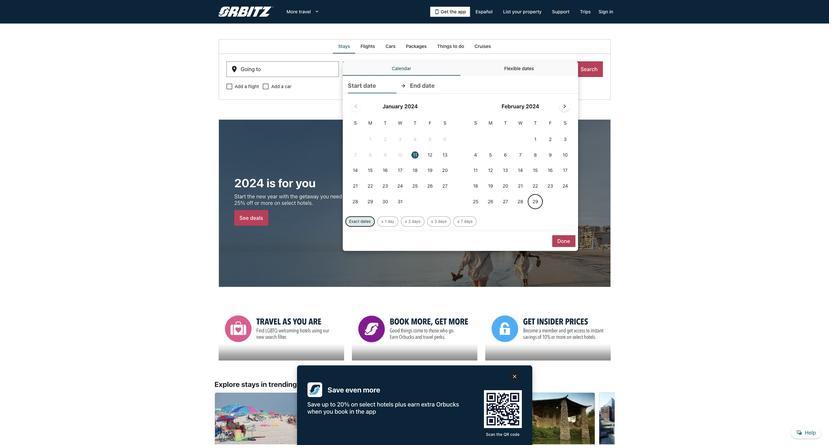 Task type: vqa. For each thing, say whether or not it's contained in the screenshot.
the Start
yes



Task type: locate. For each thing, give the bounding box(es) containing it.
16 button
[[378, 163, 393, 178], [543, 163, 558, 178]]

1 left day at the left of page
[[385, 219, 387, 224]]

days
[[412, 219, 421, 224], [438, 219, 447, 224], [464, 219, 473, 224]]

flexible dates
[[504, 66, 534, 71]]

21 inside february 2024 "element"
[[518, 183, 523, 189]]

start up previous month icon
[[348, 82, 362, 89]]

13 inside february 2024 "element"
[[503, 168, 508, 173]]

sheetbannerimgalttext image
[[484, 391, 522, 429]]

11 button
[[408, 148, 423, 163], [468, 163, 483, 178]]

1 horizontal spatial a
[[281, 84, 284, 89]]

24 down 10 button
[[563, 183, 568, 189]]

12 button down the 5 button
[[483, 163, 498, 178]]

the left qr
[[497, 433, 503, 438]]

t
[[384, 120, 387, 126], [414, 120, 417, 126], [504, 120, 507, 126], [534, 120, 537, 126]]

tab list containing calendar
[[343, 61, 578, 76]]

opens in a new window image
[[218, 307, 224, 313], [352, 307, 357, 313], [485, 307, 491, 313]]

23 up 30
[[383, 183, 388, 189]]

the right get
[[450, 9, 457, 14]]

0 horizontal spatial 11 button
[[408, 148, 423, 163]]

the
[[450, 9, 457, 14], [247, 194, 255, 200], [290, 194, 298, 200], [356, 409, 365, 416], [497, 433, 503, 438]]

27 inside february 2024 "element"
[[503, 199, 508, 205]]

± right the '± 2 days'
[[431, 219, 434, 224]]

0 vertical spatial more
[[261, 200, 273, 206]]

24 up the 31 at the top
[[398, 183, 403, 189]]

2 add from the left
[[271, 84, 280, 89]]

2 17 from the left
[[563, 168, 568, 173]]

exact dates
[[349, 219, 371, 224]]

select left hotels
[[359, 402, 376, 409]]

12 inside january 2024 element
[[428, 152, 433, 158]]

1 horizontal spatial 27 button
[[498, 195, 513, 210]]

1 horizontal spatial 18
[[473, 183, 478, 189]]

18 for the topmost 18 button
[[413, 168, 418, 173]]

3 right '2' button
[[564, 137, 567, 142]]

23 button up 30
[[378, 179, 393, 194]]

1 22 from the left
[[368, 183, 373, 189]]

17 inside february 2024 "element"
[[563, 168, 568, 173]]

tab list up calendar
[[219, 39, 611, 54]]

1 horizontal spatial 14 button
[[513, 163, 528, 178]]

app right get
[[458, 9, 466, 14]]

1 horizontal spatial 11
[[474, 168, 478, 173]]

13 right the today element
[[443, 152, 448, 158]]

16 inside february 2024 "element"
[[548, 168, 553, 173]]

1 horizontal spatial 13
[[503, 168, 508, 173]]

1 24 from the left
[[398, 183, 403, 189]]

save up when
[[307, 402, 320, 409]]

± right day at the left of page
[[405, 219, 407, 224]]

cars
[[386, 43, 396, 49]]

17 inside january 2024 element
[[398, 168, 403, 173]]

2
[[549, 137, 552, 142], [409, 219, 411, 224]]

app down save even more
[[366, 409, 376, 416]]

m inside january 2024 element
[[368, 120, 372, 126]]

more down year
[[261, 200, 273, 206]]

17 button down 10 button
[[558, 163, 573, 178]]

11 inside the today element
[[413, 152, 417, 158]]

16
[[383, 168, 388, 173], [548, 168, 553, 173]]

2 s from the left
[[444, 120, 447, 126]]

0 horizontal spatial 19
[[428, 168, 433, 173]]

1 horizontal spatial 12 button
[[483, 163, 498, 178]]

2 t from the left
[[414, 120, 417, 126]]

± for ± 3 days
[[431, 219, 434, 224]]

1 horizontal spatial 7
[[519, 152, 522, 158]]

18 button down 4 button
[[468, 179, 483, 194]]

25 button
[[408, 179, 423, 194], [468, 195, 483, 210]]

2 horizontal spatial opens in a new window image
[[485, 307, 491, 313]]

26 inside january 2024 element
[[427, 183, 433, 189]]

search button
[[576, 61, 603, 77]]

the for scan
[[497, 433, 503, 438]]

11 inside february 2024 "element"
[[474, 168, 478, 173]]

1 horizontal spatial 27
[[503, 199, 508, 205]]

1 s from the left
[[354, 120, 357, 126]]

2 29 from the left
[[533, 199, 538, 205]]

1 vertical spatial tab list
[[343, 61, 578, 76]]

14 button up and at the left of page
[[348, 163, 363, 178]]

january 2024 element
[[348, 120, 453, 210]]

0 horizontal spatial 22 button
[[363, 179, 378, 194]]

0 vertical spatial in
[[610, 9, 613, 14]]

0 horizontal spatial 13 button
[[438, 148, 453, 163]]

even
[[346, 386, 362, 395]]

2 15 from the left
[[533, 168, 538, 173]]

7 right ± 3 days
[[461, 219, 463, 224]]

days left ± 7 days at the right
[[438, 219, 447, 224]]

m inside february 2024 "element"
[[489, 120, 493, 126]]

1 vertical spatial 20 button
[[498, 179, 513, 194]]

26 for bottom 26 button
[[488, 199, 494, 205]]

2 14 button from the left
[[513, 163, 528, 178]]

you up getaway
[[296, 176, 316, 190]]

a
[[245, 84, 247, 89], [281, 84, 284, 89]]

more right even on the bottom
[[363, 386, 380, 395]]

start inside start the new year with the getaway you need and 25% off or more on select hotels.
[[234, 194, 246, 200]]

1 horizontal spatial 28
[[518, 199, 523, 205]]

14 button down 7 button
[[513, 163, 528, 178]]

2024 for february 2024
[[526, 104, 539, 110]]

directional image
[[400, 83, 406, 89]]

3 button
[[558, 132, 573, 147]]

1 horizontal spatial w
[[518, 120, 523, 126]]

± for ± 1 day
[[381, 219, 384, 224]]

2 22 button from the left
[[528, 179, 543, 194]]

1 horizontal spatial 29
[[533, 199, 538, 205]]

± 2 days
[[405, 219, 421, 224]]

± left day at the left of page
[[381, 219, 384, 224]]

1 horizontal spatial 24 button
[[558, 179, 573, 194]]

1 horizontal spatial 25
[[473, 199, 479, 205]]

w inside january 2024 element
[[398, 120, 402, 126]]

1 f from the left
[[429, 120, 431, 126]]

day
[[388, 219, 394, 224]]

f inside january 2024 element
[[429, 120, 431, 126]]

16 inside january 2024 element
[[383, 168, 388, 173]]

start date
[[348, 82, 376, 89]]

0 vertical spatial 18 button
[[408, 163, 423, 178]]

up
[[322, 402, 329, 409]]

2 16 from the left
[[548, 168, 553, 173]]

in right sign
[[610, 9, 613, 14]]

close image
[[512, 374, 518, 380]]

6
[[504, 152, 507, 158]]

1 vertical spatial 13
[[503, 168, 508, 173]]

explore
[[215, 381, 240, 389]]

1 vertical spatial 26
[[488, 199, 494, 205]]

19
[[428, 168, 433, 173], [488, 183, 493, 189]]

1 horizontal spatial m
[[489, 120, 493, 126]]

1 horizontal spatial 29 button
[[528, 195, 543, 210]]

1 23 button from the left
[[378, 179, 393, 194]]

2 14 from the left
[[518, 168, 523, 173]]

16 up 30
[[383, 168, 388, 173]]

a left car
[[281, 84, 284, 89]]

you down up
[[323, 409, 333, 416]]

0 horizontal spatial 25 button
[[408, 179, 423, 194]]

1 21 button from the left
[[348, 179, 363, 194]]

the for start
[[247, 194, 255, 200]]

in right book
[[350, 409, 354, 416]]

1 16 from the left
[[383, 168, 388, 173]]

f inside "element"
[[549, 120, 552, 126]]

21 inside january 2024 element
[[353, 183, 358, 189]]

w down january 2024
[[398, 120, 402, 126]]

1 horizontal spatial 20 button
[[498, 179, 513, 194]]

0 vertical spatial 27 button
[[438, 179, 453, 194]]

w for january
[[398, 120, 402, 126]]

2 22 from the left
[[533, 183, 538, 189]]

21 button up and at the left of page
[[348, 179, 363, 194]]

22 inside january 2024 element
[[368, 183, 373, 189]]

2 24 from the left
[[563, 183, 568, 189]]

22
[[368, 183, 373, 189], [533, 183, 538, 189]]

27 inside january 2024 element
[[442, 183, 448, 189]]

select inside start the new year with the getaway you need and 25% off or more on select hotels.
[[282, 200, 296, 206]]

1 vertical spatial select
[[359, 402, 376, 409]]

2 date from the left
[[422, 82, 435, 89]]

24 button down 10 button
[[558, 179, 573, 194]]

12 right the today element
[[428, 152, 433, 158]]

28 inside january 2024 element
[[353, 199, 358, 205]]

0 horizontal spatial 16
[[383, 168, 388, 173]]

things
[[437, 43, 452, 49]]

1 horizontal spatial f
[[549, 120, 552, 126]]

show next card image
[[611, 426, 619, 434]]

13 down 6 button
[[503, 168, 508, 173]]

2 23 from the left
[[548, 183, 553, 189]]

days left ± 3 days
[[412, 219, 421, 224]]

1 horizontal spatial 25 button
[[468, 195, 483, 210]]

2 m from the left
[[489, 120, 493, 126]]

17 for 1st 17 button from the left
[[398, 168, 403, 173]]

23 down 9 "button"
[[548, 183, 553, 189]]

17 up the 31 at the top
[[398, 168, 403, 173]]

29 inside february 2024 "element"
[[533, 199, 538, 205]]

1 horizontal spatial 20
[[503, 183, 508, 189]]

more inside start the new year with the getaway you need and 25% off or more on select hotels.
[[261, 200, 273, 206]]

27
[[442, 183, 448, 189], [503, 199, 508, 205]]

0 vertical spatial 12
[[428, 152, 433, 158]]

29 inside january 2024 element
[[368, 199, 373, 205]]

± right ± 3 days
[[457, 219, 460, 224]]

1
[[534, 137, 537, 142], [385, 219, 387, 224]]

tab list
[[219, 39, 611, 54], [343, 61, 578, 76]]

2024 is for you
[[234, 176, 316, 190]]

orbucks
[[436, 402, 459, 409]]

26 inside february 2024 "element"
[[488, 199, 494, 205]]

the right book
[[356, 409, 365, 416]]

0 horizontal spatial w
[[398, 120, 402, 126]]

1 t from the left
[[384, 120, 387, 126]]

to inside 'link'
[[453, 43, 458, 49]]

16 button inside january 2024 element
[[378, 163, 393, 178]]

19 inside january 2024 element
[[428, 168, 433, 173]]

1 horizontal spatial 1
[[534, 137, 537, 142]]

0 vertical spatial to
[[453, 43, 458, 49]]

25
[[412, 183, 418, 189], [473, 199, 479, 205]]

application inside 2024 is for you main content
[[348, 99, 573, 210]]

1 14 from the left
[[353, 168, 358, 173]]

save inside save up to 20% on select hotels plus earn extra orbucks when you book in the app
[[307, 402, 320, 409]]

1 horizontal spatial 23
[[548, 183, 553, 189]]

application containing january 2024
[[348, 99, 573, 210]]

0 horizontal spatial more
[[261, 200, 273, 206]]

0 horizontal spatial f
[[429, 120, 431, 126]]

2 button
[[543, 132, 558, 147]]

0 horizontal spatial date
[[363, 82, 376, 89]]

to left do
[[453, 43, 458, 49]]

7
[[519, 152, 522, 158], [461, 219, 463, 224]]

done button
[[552, 236, 576, 247]]

7 button
[[513, 148, 528, 163]]

1 15 from the left
[[368, 168, 373, 173]]

0 vertical spatial 20
[[442, 168, 448, 173]]

1 vertical spatial save
[[307, 402, 320, 409]]

1 vertical spatial 2
[[409, 219, 411, 224]]

7 right 6 button
[[519, 152, 522, 158]]

2024 right february
[[526, 104, 539, 110]]

m for february 2024
[[489, 120, 493, 126]]

0 horizontal spatial 15
[[368, 168, 373, 173]]

18 down 4 button
[[473, 183, 478, 189]]

11 for topmost 11 button
[[413, 152, 417, 158]]

25 button up ± 7 days at the right
[[468, 195, 483, 210]]

a left flight
[[245, 84, 247, 89]]

1 left '2' button
[[534, 137, 537, 142]]

12 button right the today element
[[423, 148, 438, 163]]

need
[[330, 194, 342, 200]]

2 ± from the left
[[405, 219, 407, 224]]

± for ± 2 days
[[405, 219, 407, 224]]

3 days from the left
[[464, 219, 473, 224]]

1 button
[[528, 132, 543, 147]]

24 button up the 31 at the top
[[393, 179, 408, 194]]

in right stays
[[261, 381, 267, 389]]

±
[[381, 219, 384, 224], [405, 219, 407, 224], [431, 219, 434, 224], [457, 219, 460, 224]]

0 horizontal spatial 29
[[368, 199, 373, 205]]

1 17 from the left
[[398, 168, 403, 173]]

chattanooga which includes modern architecture, a fountain and a river or creek image
[[599, 393, 691, 445]]

pensacola beach which includes a beach, a sunset and general coastal views image
[[311, 393, 403, 445]]

calendar link
[[343, 61, 460, 76]]

20
[[442, 168, 448, 173], [503, 183, 508, 189]]

26 for leftmost 26 button
[[427, 183, 433, 189]]

add left car
[[271, 84, 280, 89]]

0 vertical spatial 11 button
[[408, 148, 423, 163]]

28 inside february 2024 "element"
[[518, 199, 523, 205]]

0 horizontal spatial 13
[[443, 152, 448, 158]]

start up the 25% on the top of page
[[234, 194, 246, 200]]

4 t from the left
[[534, 120, 537, 126]]

w inside february 2024 "element"
[[518, 120, 523, 126]]

0 horizontal spatial 19 button
[[423, 163, 438, 178]]

0 vertical spatial 26 button
[[423, 179, 438, 194]]

14 inside january 2024 element
[[353, 168, 358, 173]]

1 horizontal spatial date
[[422, 82, 435, 89]]

0 horizontal spatial 18 button
[[408, 163, 423, 178]]

1 horizontal spatial 17 button
[[558, 163, 573, 178]]

22 button up 30 button
[[363, 179, 378, 194]]

13 button right the today element
[[438, 148, 453, 163]]

add for add a car
[[271, 84, 280, 89]]

1 horizontal spatial 2
[[549, 137, 552, 142]]

18 inside february 2024 "element"
[[473, 183, 478, 189]]

more
[[261, 200, 273, 206], [363, 386, 380, 395]]

18 button down the today element
[[408, 163, 423, 178]]

february
[[502, 104, 525, 110]]

15 inside january 2024 element
[[368, 168, 373, 173]]

1 horizontal spatial on
[[351, 402, 358, 409]]

2024 for january 2024
[[404, 104, 418, 110]]

13 button down 6 button
[[498, 163, 513, 178]]

1 17 button from the left
[[393, 163, 408, 178]]

select down with
[[282, 200, 296, 206]]

you left need
[[320, 194, 329, 200]]

16 button up 30
[[378, 163, 393, 178]]

9
[[549, 152, 552, 158]]

your
[[512, 9, 522, 14]]

0 horizontal spatial opens in a new window image
[[218, 307, 224, 313]]

1 28 from the left
[[353, 199, 358, 205]]

end date button
[[410, 78, 458, 93]]

add a flight
[[235, 84, 259, 89]]

date for end date
[[422, 82, 435, 89]]

0 vertical spatial 20 button
[[438, 163, 453, 178]]

1 horizontal spatial 17
[[563, 168, 568, 173]]

1 a from the left
[[245, 84, 247, 89]]

date
[[363, 82, 376, 89], [422, 82, 435, 89]]

1 ± from the left
[[381, 219, 384, 224]]

0 vertical spatial dates
[[522, 66, 534, 71]]

23 button down 9 "button"
[[543, 179, 558, 194]]

0 vertical spatial 18
[[413, 168, 418, 173]]

1 23 from the left
[[383, 183, 388, 189]]

14
[[353, 168, 358, 173], [518, 168, 523, 173]]

1 m from the left
[[368, 120, 372, 126]]

f for january 2024
[[429, 120, 431, 126]]

1 vertical spatial to
[[330, 402, 336, 409]]

support
[[552, 9, 570, 14]]

2 horizontal spatial 2024
[[526, 104, 539, 110]]

2 f from the left
[[549, 120, 552, 126]]

packages
[[406, 43, 427, 49]]

t down january 2024
[[414, 120, 417, 126]]

1 horizontal spatial 22 button
[[528, 179, 543, 194]]

app
[[458, 9, 466, 14], [366, 409, 376, 416]]

0 horizontal spatial dates
[[361, 219, 371, 224]]

1 vertical spatial 25
[[473, 199, 479, 205]]

w
[[398, 120, 402, 126], [518, 120, 523, 126]]

24 button
[[393, 179, 408, 194], [558, 179, 573, 194]]

dates right exact
[[361, 219, 371, 224]]

dates inside tab list
[[522, 66, 534, 71]]

26 button
[[423, 179, 438, 194], [483, 195, 498, 210]]

0 horizontal spatial 29 button
[[363, 195, 378, 210]]

16 for the 16 'button' inside the january 2024 element
[[383, 168, 388, 173]]

25 inside february 2024 "element"
[[473, 199, 479, 205]]

get the app
[[441, 9, 466, 14]]

1 29 button from the left
[[363, 195, 378, 210]]

1 horizontal spatial 13 button
[[498, 163, 513, 178]]

2 w from the left
[[518, 120, 523, 126]]

japanese tea gardens featuring a garden and a pond image
[[503, 393, 595, 445]]

1 date from the left
[[363, 82, 376, 89]]

0 horizontal spatial 12
[[428, 152, 433, 158]]

18 down the today element
[[413, 168, 418, 173]]

16 button down 9 "button"
[[543, 163, 558, 178]]

13 inside january 2024 element
[[443, 152, 448, 158]]

done
[[558, 239, 570, 244]]

today element
[[412, 152, 419, 159]]

start inside button
[[348, 82, 362, 89]]

start for start date
[[348, 82, 362, 89]]

12 down the 5 button
[[488, 168, 493, 173]]

18 inside january 2024 element
[[413, 168, 418, 173]]

0 horizontal spatial on
[[274, 200, 280, 206]]

21 button down 7 button
[[513, 179, 528, 194]]

4 ± from the left
[[457, 219, 460, 224]]

m
[[368, 120, 372, 126], [489, 120, 493, 126]]

17 for 1st 17 button from right
[[563, 168, 568, 173]]

t up 1 'button'
[[534, 120, 537, 126]]

2 a from the left
[[281, 84, 284, 89]]

application
[[348, 99, 573, 210]]

2024 up new
[[234, 176, 264, 190]]

explore stays in trending destinations
[[215, 381, 340, 389]]

2 right day at the left of page
[[409, 219, 411, 224]]

1 w from the left
[[398, 120, 402, 126]]

13 button
[[438, 148, 453, 163], [498, 163, 513, 178]]

22 button down 8 button
[[528, 179, 543, 194]]

1 horizontal spatial select
[[359, 402, 376, 409]]

0 vertical spatial 12 button
[[423, 148, 438, 163]]

on inside start the new year with the getaway you need and 25% off or more on select hotels.
[[274, 200, 280, 206]]

1 21 from the left
[[353, 183, 358, 189]]

0 horizontal spatial save
[[307, 402, 320, 409]]

1 29 from the left
[[368, 199, 373, 205]]

0 horizontal spatial 28 button
[[348, 195, 363, 210]]

3 ± from the left
[[431, 219, 434, 224]]

extra
[[421, 402, 435, 409]]

0 horizontal spatial add
[[235, 84, 243, 89]]

0 horizontal spatial 24
[[398, 183, 403, 189]]

tab list down do
[[343, 61, 578, 76]]

t down february
[[504, 120, 507, 126]]

1 horizontal spatial in
[[350, 409, 354, 416]]

things to do link
[[432, 39, 470, 54]]

dates right "flexible"
[[522, 66, 534, 71]]

w down february 2024
[[518, 120, 523, 126]]

0 vertical spatial select
[[282, 200, 296, 206]]

on right "20%"
[[351, 402, 358, 409]]

2 21 from the left
[[518, 183, 523, 189]]

1 16 button from the left
[[378, 163, 393, 178]]

1 vertical spatial app
[[366, 409, 376, 416]]

0 vertical spatial 1
[[534, 137, 537, 142]]

to right up
[[330, 402, 336, 409]]

more travel button
[[281, 6, 325, 18]]

dates
[[522, 66, 534, 71], [361, 219, 371, 224]]

16 down 9 "button"
[[548, 168, 553, 173]]

1 horizontal spatial start
[[348, 82, 362, 89]]

2 horizontal spatial in
[[610, 9, 613, 14]]

24
[[398, 183, 403, 189], [563, 183, 568, 189]]

next month image
[[561, 103, 569, 110]]

14 button
[[348, 163, 363, 178], [513, 163, 528, 178]]

2024 right january
[[404, 104, 418, 110]]

0 vertical spatial 25
[[412, 183, 418, 189]]

21
[[353, 183, 358, 189], [518, 183, 523, 189]]

2 days from the left
[[438, 219, 447, 224]]

28 for 1st 28 button from the right
[[518, 199, 523, 205]]

1 days from the left
[[412, 219, 421, 224]]

january
[[383, 104, 403, 110]]

in inside the sign in dropdown button
[[610, 9, 613, 14]]

1 horizontal spatial 16 button
[[543, 163, 558, 178]]

2 right 1 'button'
[[549, 137, 552, 142]]

t down january
[[384, 120, 387, 126]]

save up "20%"
[[328, 386, 344, 395]]

add left flight
[[235, 84, 243, 89]]

a for flight
[[245, 84, 247, 89]]

save for save up to 20% on select hotels plus earn extra orbucks when you book in the app
[[307, 402, 320, 409]]

the inside save up to 20% on select hotels plus earn extra orbucks when you book in the app
[[356, 409, 365, 416]]

1 horizontal spatial 23 button
[[543, 179, 558, 194]]

3 right the '± 2 days'
[[435, 219, 437, 224]]

1 add from the left
[[235, 84, 243, 89]]

20 button
[[438, 163, 453, 178], [498, 179, 513, 194]]

cars link
[[380, 39, 401, 54]]

1 vertical spatial 18
[[473, 183, 478, 189]]

the up off
[[247, 194, 255, 200]]

show previous card image
[[211, 426, 219, 434]]

1 horizontal spatial dates
[[522, 66, 534, 71]]

28
[[353, 199, 358, 205], [518, 199, 523, 205]]

24 inside "element"
[[563, 183, 568, 189]]

0 horizontal spatial select
[[282, 200, 296, 206]]

2 28 from the left
[[518, 199, 523, 205]]

0 horizontal spatial 21 button
[[348, 179, 363, 194]]

13 for 13 button to the top
[[443, 152, 448, 158]]

date for start date
[[363, 82, 376, 89]]

25 button up 31 button
[[408, 179, 423, 194]]

save even more
[[328, 386, 380, 395]]

17 button up the 31 at the top
[[393, 163, 408, 178]]

1 vertical spatial more
[[363, 386, 380, 395]]

17 down 10 button
[[563, 168, 568, 173]]

days right ± 3 days
[[464, 219, 473, 224]]

start the new year with the getaway you need and 25% off or more on select hotels.
[[234, 194, 352, 206]]

on down year
[[274, 200, 280, 206]]



Task type: describe. For each thing, give the bounding box(es) containing it.
qr
[[504, 433, 509, 438]]

days for ± 7 days
[[464, 219, 473, 224]]

28 for first 28 button from the left
[[353, 199, 358, 205]]

year
[[267, 194, 278, 200]]

15 inside february 2024 "element"
[[533, 168, 538, 173]]

30 button
[[378, 195, 393, 210]]

things to do
[[437, 43, 464, 49]]

flight
[[248, 84, 259, 89]]

± 3 days
[[431, 219, 447, 224]]

stays
[[241, 381, 259, 389]]

0 horizontal spatial in
[[261, 381, 267, 389]]

4 s from the left
[[564, 120, 567, 126]]

0 horizontal spatial 20 button
[[438, 163, 453, 178]]

5 button
[[483, 148, 498, 163]]

1 vertical spatial 18 button
[[468, 179, 483, 194]]

0 horizontal spatial 2024
[[234, 176, 264, 190]]

0 vertical spatial 13 button
[[438, 148, 453, 163]]

days for ± 3 days
[[438, 219, 447, 224]]

travel sale activities deals image
[[219, 120, 611, 288]]

trending
[[269, 381, 297, 389]]

plus
[[395, 402, 406, 409]]

cruises
[[475, 43, 491, 49]]

january 2024
[[383, 104, 418, 110]]

2 29 button from the left
[[528, 195, 543, 210]]

español button
[[471, 6, 498, 18]]

get the app link
[[430, 7, 471, 17]]

gulf shores showing general coastal views and a sandy beach as well as a small group of people image
[[215, 393, 307, 445]]

select inside save up to 20% on select hotels plus earn extra orbucks when you book in the app
[[359, 402, 376, 409]]

orbitz logo image
[[219, 7, 274, 17]]

dates for flexible dates
[[522, 66, 534, 71]]

1 vertical spatial 1
[[385, 219, 387, 224]]

8 button
[[528, 148, 543, 163]]

the right with
[[290, 194, 298, 200]]

in inside save up to 20% on select hotels plus earn extra orbucks when you book in the app
[[350, 409, 354, 416]]

when
[[307, 409, 322, 416]]

18 for the bottommost 18 button
[[473, 183, 478, 189]]

1 15 button from the left
[[363, 163, 378, 178]]

0 vertical spatial 25 button
[[408, 179, 423, 194]]

on inside save up to 20% on select hotels plus earn extra orbucks when you book in the app
[[351, 402, 358, 409]]

destinations
[[299, 381, 340, 389]]

scan
[[486, 433, 495, 438]]

a for car
[[281, 84, 284, 89]]

2 28 button from the left
[[513, 195, 528, 210]]

end date
[[410, 82, 435, 89]]

1 vertical spatial 11 button
[[468, 163, 483, 178]]

español
[[476, 9, 493, 14]]

orbitz logo image
[[306, 383, 322, 398]]

23 inside february 2024 "element"
[[548, 183, 553, 189]]

2 23 button from the left
[[543, 179, 558, 194]]

scan the qr code
[[486, 433, 520, 438]]

the for get
[[450, 9, 457, 14]]

earn
[[408, 402, 420, 409]]

2 16 button from the left
[[543, 163, 558, 178]]

lafayette showing a bar and night scenes as well as a small group of people image
[[407, 393, 499, 445]]

add a car
[[271, 84, 292, 89]]

2 15 button from the left
[[528, 163, 543, 178]]

3 t from the left
[[504, 120, 507, 126]]

days for ± 2 days
[[412, 219, 421, 224]]

23 inside january 2024 element
[[383, 183, 388, 189]]

is
[[266, 176, 276, 190]]

4 button
[[468, 148, 483, 163]]

10 button
[[558, 148, 573, 163]]

13 for the right 13 button
[[503, 168, 508, 173]]

8
[[534, 152, 537, 158]]

3 opens in a new window image from the left
[[485, 307, 491, 313]]

cruises link
[[470, 39, 496, 54]]

app inside save up to 20% on select hotels plus earn extra orbucks when you book in the app
[[366, 409, 376, 416]]

add for add a flight
[[235, 84, 243, 89]]

3 inside 3 button
[[564, 137, 567, 142]]

flexible dates link
[[460, 61, 578, 76]]

14 inside february 2024 "element"
[[518, 168, 523, 173]]

search
[[581, 66, 598, 72]]

10
[[563, 152, 568, 158]]

save for save even more
[[328, 386, 344, 395]]

6 button
[[498, 148, 513, 163]]

stays link
[[333, 39, 355, 54]]

flights
[[361, 43, 375, 49]]

deals
[[250, 215, 263, 221]]

for
[[278, 176, 293, 190]]

start date button
[[348, 78, 396, 93]]

1 14 button from the left
[[348, 163, 363, 178]]

0 horizontal spatial 27 button
[[438, 179, 453, 194]]

22 inside february 2024 "element"
[[533, 183, 538, 189]]

2 opens in a new window image from the left
[[352, 307, 357, 313]]

more travel
[[287, 9, 311, 14]]

start for start the new year with the getaway you need and 25% off or more on select hotels.
[[234, 194, 246, 200]]

1 vertical spatial 25 button
[[468, 195, 483, 210]]

you inside save up to 20% on select hotels plus earn extra orbucks when you book in the app
[[323, 409, 333, 416]]

0 vertical spatial you
[[296, 176, 316, 190]]

1 24 button from the left
[[393, 179, 408, 194]]

± 7 days
[[457, 219, 473, 224]]

get
[[441, 9, 449, 14]]

trips link
[[575, 6, 596, 18]]

code
[[510, 433, 520, 438]]

31
[[398, 199, 403, 205]]

2 inside button
[[549, 137, 552, 142]]

flexible
[[504, 66, 521, 71]]

previous month image
[[352, 103, 360, 110]]

± for ± 7 days
[[457, 219, 460, 224]]

february 2024
[[502, 104, 539, 110]]

f for february 2024
[[549, 120, 552, 126]]

trips
[[580, 9, 591, 14]]

2 21 button from the left
[[513, 179, 528, 194]]

february 2024 element
[[468, 120, 573, 210]]

calendar
[[392, 66, 411, 71]]

or
[[254, 200, 259, 206]]

travel
[[299, 9, 311, 14]]

support link
[[547, 6, 575, 18]]

16 for 1st the 16 'button' from the right
[[548, 168, 553, 173]]

download the app button image
[[434, 9, 440, 14]]

list your property link
[[498, 6, 547, 18]]

30
[[383, 199, 388, 205]]

25%
[[234, 200, 245, 206]]

25 inside january 2024 element
[[412, 183, 418, 189]]

getaway
[[299, 194, 319, 200]]

1 vertical spatial 3
[[435, 219, 437, 224]]

more
[[287, 9, 298, 14]]

list your property
[[503, 9, 542, 14]]

1 22 button from the left
[[363, 179, 378, 194]]

do
[[459, 43, 464, 49]]

2024 is for you main content
[[0, 39, 829, 446]]

1 vertical spatial 7
[[461, 219, 463, 224]]

dates for exact dates
[[361, 219, 371, 224]]

car
[[285, 84, 292, 89]]

with
[[279, 194, 289, 200]]

1 opens in a new window image from the left
[[218, 307, 224, 313]]

20 inside "element"
[[503, 183, 508, 189]]

1 horizontal spatial app
[[458, 9, 466, 14]]

0 horizontal spatial 26 button
[[423, 179, 438, 194]]

1 inside 1 'button'
[[534, 137, 537, 142]]

exact
[[349, 219, 360, 224]]

3 s from the left
[[474, 120, 477, 126]]

2 24 button from the left
[[558, 179, 573, 194]]

flights link
[[355, 39, 380, 54]]

2 17 button from the left
[[558, 163, 573, 178]]

5
[[489, 152, 492, 158]]

1 vertical spatial 26 button
[[483, 195, 498, 210]]

off
[[247, 200, 253, 206]]

1 vertical spatial 12 button
[[483, 163, 498, 178]]

you inside start the new year with the getaway you need and 25% off or more on select hotels.
[[320, 194, 329, 200]]

end
[[410, 82, 421, 89]]

0 horizontal spatial 2
[[409, 219, 411, 224]]

tab list containing stays
[[219, 39, 611, 54]]

to inside save up to 20% on select hotels plus earn extra orbucks when you book in the app
[[330, 402, 336, 409]]

list
[[503, 9, 511, 14]]

new
[[256, 194, 266, 200]]

1 horizontal spatial 19 button
[[483, 179, 498, 194]]

7 inside button
[[519, 152, 522, 158]]

4
[[474, 152, 477, 158]]

property
[[523, 9, 542, 14]]

19 inside february 2024 "element"
[[488, 183, 493, 189]]

1 28 button from the left
[[348, 195, 363, 210]]

0 horizontal spatial 12 button
[[423, 148, 438, 163]]

see deals link
[[234, 211, 268, 226]]

w for february
[[518, 120, 523, 126]]

m for january 2024
[[368, 120, 372, 126]]

12 inside february 2024 "element"
[[488, 168, 493, 173]]

11 for the bottom 11 button
[[474, 168, 478, 173]]

sign in
[[599, 9, 613, 14]]



